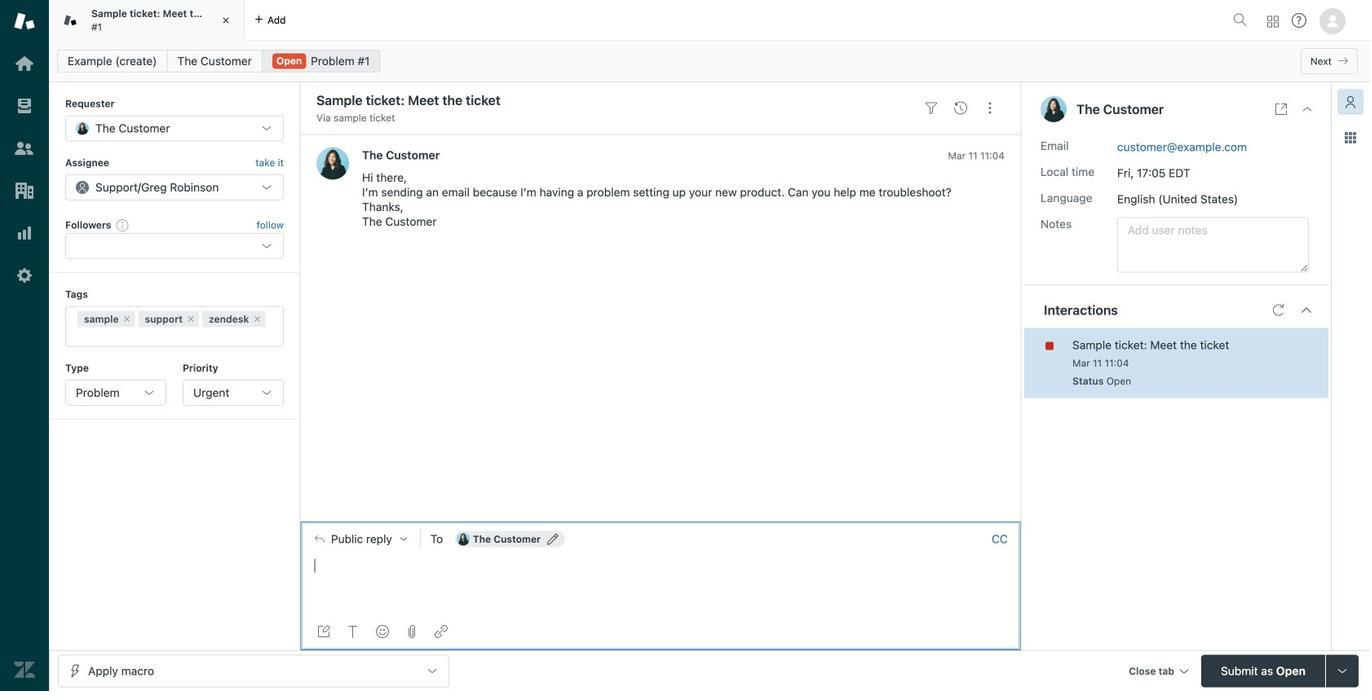 Task type: vqa. For each thing, say whether or not it's contained in the screenshot.
Displays possible ticket submission types image
yes



Task type: locate. For each thing, give the bounding box(es) containing it.
zendesk products image
[[1268, 16, 1279, 27]]

1 horizontal spatial close image
[[1301, 103, 1314, 116]]

0 horizontal spatial close image
[[218, 12, 234, 29]]

format text image
[[347, 626, 360, 639]]

edit user image
[[547, 534, 559, 545]]

remove image left remove image
[[122, 315, 132, 324]]

get help image
[[1292, 13, 1307, 28]]

customers image
[[14, 138, 35, 159]]

close image
[[218, 12, 234, 29], [1301, 103, 1314, 116]]

remove image
[[122, 315, 132, 324], [252, 315, 262, 324]]

0 horizontal spatial remove image
[[122, 315, 132, 324]]

reporting image
[[14, 223, 35, 244]]

add attachment image
[[405, 626, 418, 639]]

hide composer image
[[654, 515, 667, 528]]

get started image
[[14, 53, 35, 74]]

zendesk support image
[[14, 11, 35, 32]]

1 horizontal spatial remove image
[[252, 315, 262, 324]]

Add user notes text field
[[1118, 217, 1309, 273]]

tab
[[49, 0, 245, 41]]

remove image
[[186, 315, 196, 324]]

remove image right remove image
[[252, 315, 262, 324]]

Mar 11 11:04 text field
[[948, 150, 1005, 161], [1073, 358, 1129, 369]]

insert emojis image
[[376, 626, 389, 639]]

view more details image
[[1275, 103, 1288, 116]]

1 vertical spatial mar 11 11:04 text field
[[1073, 358, 1129, 369]]

0 vertical spatial close image
[[218, 12, 234, 29]]

1 vertical spatial close image
[[1301, 103, 1314, 116]]

0 horizontal spatial mar 11 11:04 text field
[[948, 150, 1005, 161]]

0 vertical spatial mar 11 11:04 text field
[[948, 150, 1005, 161]]



Task type: describe. For each thing, give the bounding box(es) containing it.
events image
[[954, 102, 967, 115]]

1 horizontal spatial mar 11 11:04 text field
[[1073, 358, 1129, 369]]

user image
[[1041, 96, 1067, 122]]

organizations image
[[14, 180, 35, 201]]

add link (cmd k) image
[[435, 626, 448, 639]]

close image inside tabs 'tab list'
[[218, 12, 234, 29]]

customer@example.com image
[[457, 533, 470, 546]]

displays possible ticket submission types image
[[1336, 665, 1349, 678]]

2 remove image from the left
[[252, 315, 262, 324]]

apps image
[[1344, 131, 1357, 144]]

admin image
[[14, 265, 35, 286]]

draft mode image
[[317, 626, 330, 639]]

views image
[[14, 95, 35, 117]]

secondary element
[[49, 45, 1370, 77]]

customer context image
[[1344, 95, 1357, 108]]

avatar image
[[317, 147, 349, 180]]

1 remove image from the left
[[122, 315, 132, 324]]

tabs tab list
[[49, 0, 1227, 41]]

Public reply composer text field
[[308, 557, 1014, 591]]

Subject field
[[313, 91, 914, 110]]

zendesk image
[[14, 660, 35, 681]]

main element
[[0, 0, 49, 692]]

info on adding followers image
[[116, 219, 129, 232]]



